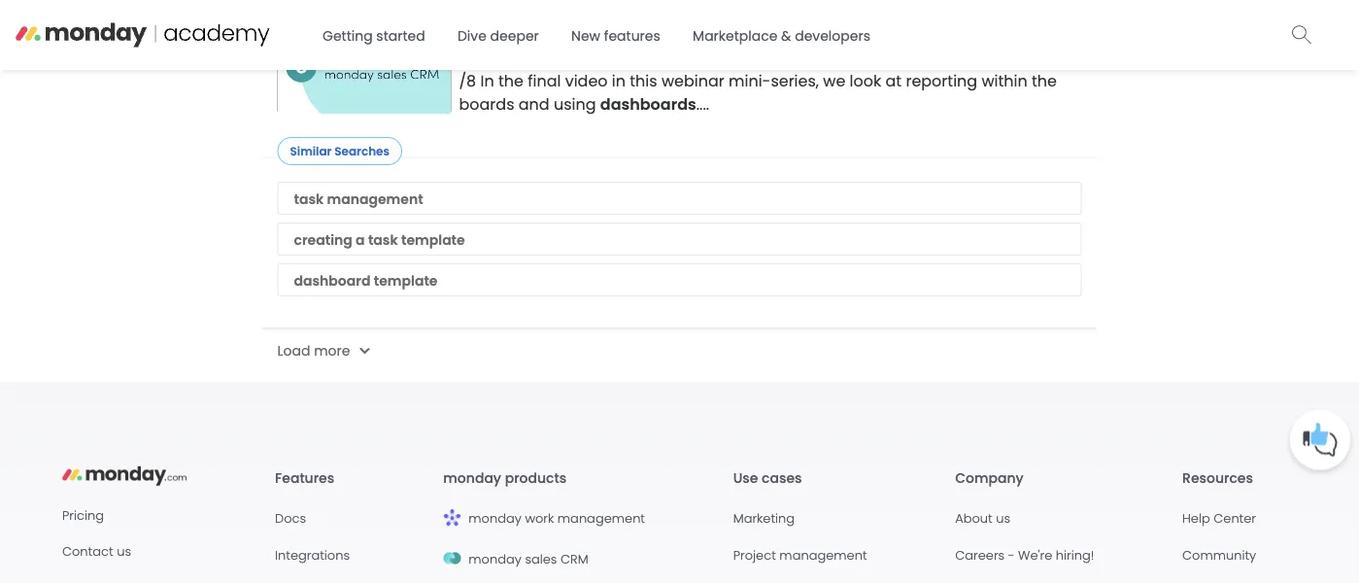 Task type: vqa. For each thing, say whether or not it's contained in the screenshot.


Task type: locate. For each thing, give the bounding box(es) containing it.
1 vertical spatial us
[[117, 543, 131, 560]]

crm right &
[[799, 13, 843, 40]]

0 horizontal spatial the
[[498, 69, 524, 91]]

monday up footer wm logo
[[443, 468, 501, 487]]

with
[[611, 13, 651, 40]]

started for getting started with monday sales crm - ch. 8 'reporting' | monday.com webinars
[[536, 13, 606, 40]]

monday sales crm
[[469, 550, 589, 567]]

crm
[[799, 13, 843, 40], [561, 550, 589, 567]]

started left dive
[[376, 27, 425, 46]]

0 horizontal spatial crm
[[561, 550, 589, 567]]

crm inside getting started with monday sales crm - ch. 8 'reporting' | monday.com webinars
[[799, 13, 843, 40]]

0 horizontal spatial -
[[848, 13, 859, 40]]

help
[[1183, 510, 1211, 527]]

and
[[519, 93, 550, 115]]

contact
[[62, 543, 113, 560]]

-
[[848, 13, 859, 40], [1009, 546, 1015, 564]]

monday down monday products
[[469, 510, 522, 527]]

template
[[401, 230, 465, 249], [374, 271, 438, 290]]

creating a task template link
[[294, 230, 465, 249]]

community
[[1183, 546, 1257, 564]]

dashboards ....
[[600, 93, 710, 115]]

....
[[697, 93, 710, 115]]

load
[[277, 341, 310, 360]]

management up creating a task template link
[[327, 190, 423, 208]]

monday for monday products
[[443, 468, 501, 487]]

8
[[901, 13, 913, 40]]

management right the work
[[558, 510, 645, 527]]

1 horizontal spatial management
[[558, 510, 645, 527]]

monday for monday sales crm
[[469, 550, 522, 567]]

0 horizontal spatial sales
[[525, 550, 557, 567]]

0 horizontal spatial started
[[376, 27, 425, 46]]

project
[[733, 546, 776, 564]]

1 horizontal spatial started
[[536, 13, 606, 40]]

careers - we're hiring!
[[956, 546, 1095, 564]]

hiring!
[[1056, 546, 1095, 564]]

marketing link
[[733, 509, 795, 528]]

similar
[[290, 143, 332, 159]]

management right project
[[780, 546, 867, 564]]

monday right 'crm icon footer'
[[469, 550, 522, 567]]

1 the from the left
[[498, 69, 524, 91]]

crm icon footer image
[[443, 549, 461, 567]]

us right contact
[[117, 543, 131, 560]]

similar searches
[[290, 143, 390, 159]]

monday
[[657, 13, 739, 40], [443, 468, 501, 487], [469, 510, 522, 527], [469, 550, 522, 567]]

mini-
[[729, 69, 771, 91]]

1 horizontal spatial us
[[996, 510, 1011, 527]]

at
[[886, 69, 902, 91]]

0 vertical spatial management
[[327, 190, 423, 208]]

crm down monday work management
[[561, 550, 589, 567]]

0 horizontal spatial management
[[327, 190, 423, 208]]

2 vertical spatial management
[[780, 546, 867, 564]]

2 horizontal spatial management
[[780, 546, 867, 564]]

0 vertical spatial us
[[996, 510, 1011, 527]]

0 horizontal spatial getting
[[323, 27, 373, 46]]

monday products
[[443, 468, 567, 487]]

started inside getting started with monday sales crm - ch. 8 'reporting' | monday.com webinars
[[536, 13, 606, 40]]

0 vertical spatial task
[[294, 190, 324, 208]]

crm inside monday sales crm link
[[561, 550, 589, 567]]

template right a
[[401, 230, 465, 249]]

1 horizontal spatial -
[[1009, 546, 1015, 564]]

this
[[630, 69, 658, 91]]

featured thumbnail image
[[277, 17, 451, 114]]

started inside getting started link
[[376, 27, 425, 46]]

getting
[[459, 13, 531, 40], [323, 27, 373, 46]]

0 horizontal spatial task
[[294, 190, 324, 208]]

management
[[327, 190, 423, 208], [558, 510, 645, 527], [780, 546, 867, 564]]

task management
[[294, 190, 423, 208]]

monday inside monday sales crm link
[[469, 550, 522, 567]]

webinar
[[662, 69, 725, 91]]

- left ch.
[[848, 13, 859, 40]]

started up video
[[536, 13, 606, 40]]

- left 'we're'
[[1009, 546, 1015, 564]]

task up creating
[[294, 190, 324, 208]]

creating
[[294, 230, 353, 249]]

1 horizontal spatial the
[[1032, 69, 1057, 91]]

we're
[[1019, 546, 1053, 564]]

marketplace
[[693, 27, 778, 46]]

monday work management
[[469, 510, 645, 527]]

the right within
[[1032, 69, 1057, 91]]

1 vertical spatial task
[[368, 230, 398, 249]]

academy logo image
[[15, 15, 289, 49]]

sales
[[744, 13, 794, 40], [525, 550, 557, 567]]

us right 'about' at bottom right
[[996, 510, 1011, 527]]

1 horizontal spatial getting
[[459, 13, 531, 40]]

1 horizontal spatial crm
[[799, 13, 843, 40]]

the
[[498, 69, 524, 91], [1032, 69, 1057, 91]]

center
[[1214, 510, 1257, 527]]

0 vertical spatial crm
[[799, 13, 843, 40]]

marketplace & developers
[[693, 27, 871, 46]]

1 vertical spatial crm
[[561, 550, 589, 567]]

monday sales crm link
[[443, 549, 589, 572]]

0 vertical spatial sales
[[744, 13, 794, 40]]

1 vertical spatial -
[[1009, 546, 1015, 564]]

monday inside monday work management link
[[469, 510, 522, 527]]

task right a
[[368, 230, 398, 249]]

1 horizontal spatial sales
[[744, 13, 794, 40]]

contact us
[[62, 543, 131, 560]]

1 horizontal spatial task
[[368, 230, 398, 249]]

0 vertical spatial -
[[848, 13, 859, 40]]

careers
[[956, 546, 1005, 564]]

getting started with monday sales crm - ch. 8 'reporting' | monday.com webinars link
[[459, 13, 1029, 64]]

features
[[275, 468, 334, 487]]

monday inside getting started with monday sales crm - ch. 8 'reporting' | monday.com webinars
[[657, 13, 739, 40]]

getting inside getting started link
[[323, 27, 373, 46]]

monday up the webinar
[[657, 13, 739, 40]]

us for contact us
[[117, 543, 131, 560]]

in
[[612, 69, 626, 91]]

the right in
[[498, 69, 524, 91]]

getting inside getting started with monday sales crm - ch. 8 'reporting' | monday.com webinars
[[459, 13, 531, 40]]

0 horizontal spatial us
[[117, 543, 131, 560]]

task
[[294, 190, 324, 208], [368, 230, 398, 249]]

1 vertical spatial template
[[374, 271, 438, 290]]

about us link
[[956, 509, 1011, 528]]

&
[[781, 27, 792, 46]]

marketplace & developers link
[[681, 19, 882, 53]]

within
[[982, 69, 1028, 91]]

getting for getting started with monday sales crm - ch. 8 'reporting' | monday.com webinars
[[459, 13, 531, 40]]

1 vertical spatial management
[[558, 510, 645, 527]]

template down creating a task template link
[[374, 271, 438, 290]]

deeper
[[490, 27, 539, 46]]

integrations
[[275, 546, 350, 564]]



Task type: describe. For each thing, give the bounding box(es) containing it.
pricing
[[62, 506, 104, 524]]

searches
[[335, 143, 390, 159]]

reporting
[[906, 69, 978, 91]]

features
[[604, 27, 661, 46]]

search logo image
[[1293, 25, 1313, 44]]

management for project management
[[780, 546, 867, 564]]

footer wm logo image
[[443, 509, 461, 527]]

monday for monday work management
[[469, 510, 522, 527]]

help center link
[[1183, 509, 1257, 528]]

- inside getting started with monday sales crm - ch. 8 'reporting' | monday.com webinars
[[848, 13, 859, 40]]

integrations link
[[275, 546, 350, 565]]

resources
[[1183, 468, 1254, 487]]

new features link
[[560, 19, 672, 53]]

docs
[[275, 510, 306, 527]]

/8
[[459, 69, 476, 91]]

a
[[356, 230, 365, 249]]

we
[[823, 69, 846, 91]]

2 the from the left
[[1032, 69, 1057, 91]]

contact us link
[[62, 542, 131, 561]]

boards
[[459, 93, 515, 115]]

creating a task template
[[294, 230, 465, 249]]

use
[[733, 468, 758, 487]]

products
[[505, 468, 567, 487]]

|
[[1024, 13, 1029, 40]]

company
[[956, 468, 1024, 487]]

monday work management link
[[443, 509, 645, 532]]

pricing link
[[62, 506, 104, 525]]

dashboards
[[600, 93, 697, 115]]

project management
[[733, 546, 867, 564]]

cases
[[762, 468, 802, 487]]

video
[[565, 69, 608, 91]]

about us
[[956, 510, 1011, 527]]

1 vertical spatial sales
[[525, 550, 557, 567]]

work
[[525, 510, 554, 527]]

docs link
[[275, 509, 306, 528]]

final
[[528, 69, 561, 91]]

series,
[[771, 69, 819, 91]]

/8 in the final video in this webinar mini-series, we look at reporting within the boards and using
[[459, 69, 1057, 115]]

using
[[554, 93, 596, 115]]

monday logo image
[[62, 459, 187, 491]]

getting started
[[323, 27, 425, 46]]

developers
[[795, 27, 871, 46]]

management for task management
[[327, 190, 423, 208]]

ch.
[[864, 13, 895, 40]]

dashboard template
[[294, 271, 438, 290]]

monday.com
[[459, 36, 590, 64]]

in
[[481, 69, 494, 91]]

more
[[314, 341, 350, 360]]

0 vertical spatial template
[[401, 230, 465, 249]]

help center
[[1183, 510, 1257, 527]]

getting for getting started
[[323, 27, 373, 46]]

community link
[[1183, 546, 1257, 565]]

'reporting'
[[918, 13, 1018, 40]]

dive deeper link
[[446, 19, 551, 53]]

new features
[[571, 27, 661, 46]]

careers - we're hiring! link
[[956, 546, 1095, 565]]

dive deeper
[[458, 27, 539, 46]]

marketing
[[733, 510, 795, 527]]

dashboard
[[294, 271, 371, 290]]

started for getting started
[[376, 27, 425, 46]]

webinars
[[595, 36, 684, 64]]

use cases
[[733, 468, 802, 487]]

dashboard template link
[[294, 271, 438, 290]]

getting started with monday sales crm - ch. 8 'reporting' | monday.com webinars
[[459, 13, 1029, 64]]

sales inside getting started with monday sales crm - ch. 8 'reporting' | monday.com webinars
[[744, 13, 794, 40]]

project management link
[[733, 546, 867, 565]]

dive
[[458, 27, 487, 46]]

task management link
[[294, 190, 423, 208]]

getting started link
[[311, 19, 437, 53]]

us for about us
[[996, 510, 1011, 527]]

look
[[850, 69, 882, 91]]

load more
[[277, 341, 350, 360]]

about
[[956, 510, 993, 527]]

new
[[571, 27, 601, 46]]



